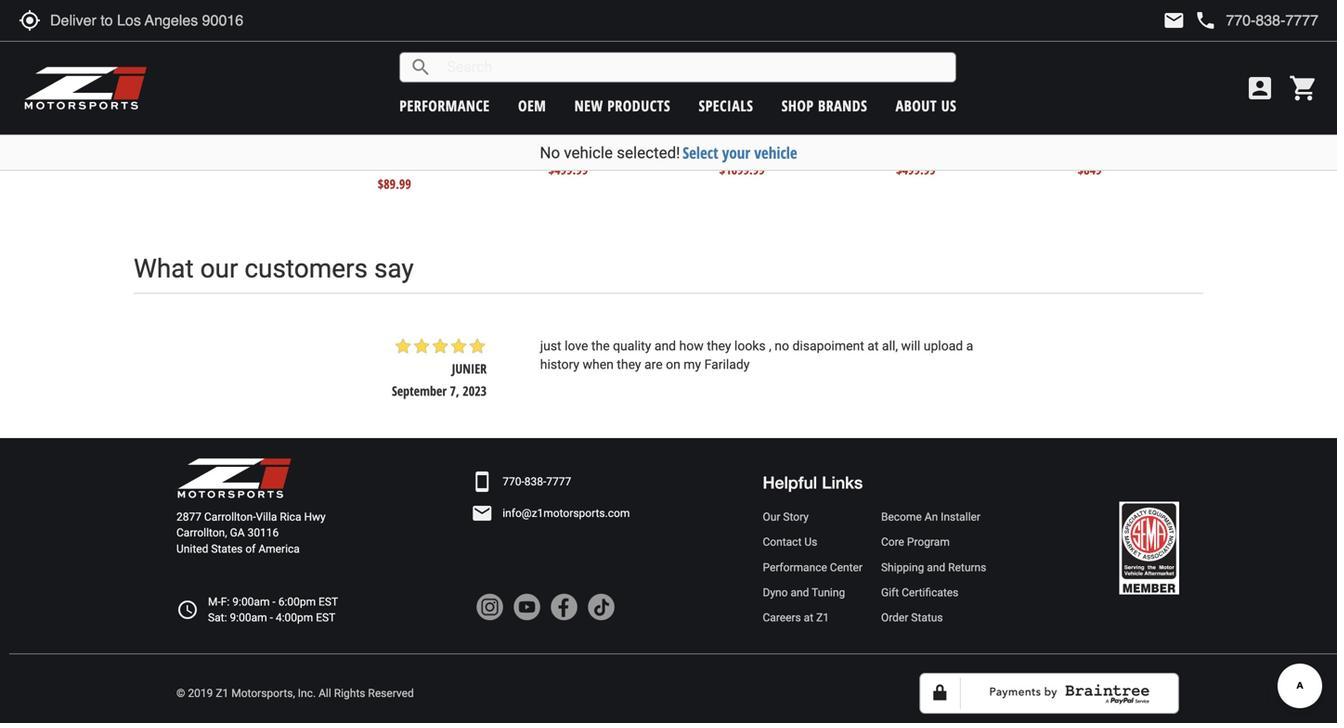 Task type: describe. For each thing, give the bounding box(es) containing it.
star_half inside z1 standard stainless steel y-pipe star star star star star_half (74)
[[236, 123, 255, 141]]

no
[[775, 339, 789, 354]]

$89.99
[[378, 175, 411, 193]]

united
[[176, 543, 208, 556]]

(7)
[[783, 139, 798, 153]]

customers
[[245, 254, 368, 284]]

Search search field
[[432, 53, 956, 82]]

us for contact us
[[805, 536, 818, 549]]

$1699.99
[[719, 161, 765, 178]]

1 vertical spatial est
[[316, 612, 336, 625]]

stainless inside z1 g35 / g37 premium awd stainless steel y-pipe star star star star star (5) $499.99
[[862, 116, 907, 134]]

z1 right 2019
[[216, 687, 229, 700]]

are
[[645, 357, 663, 373]]

sat:
[[208, 612, 227, 625]]

oem
[[518, 96, 546, 116]]

dyno and tuning
[[763, 586, 845, 599]]

careers at z1 link
[[763, 610, 863, 626]]

on
[[666, 357, 681, 373]]

junier
[[452, 360, 487, 378]]

2019
[[188, 687, 213, 700]]

z1 premium stainless steel modular y-pipe star star star star star_half (12) $499.99
[[500, 102, 637, 178]]

shipping
[[881, 561, 924, 574]]

and for dyno and tuning
[[791, 586, 809, 599]]

instagram link image
[[476, 594, 504, 622]]

phone link
[[1195, 9, 1319, 32]]

story
[[783, 511, 809, 524]]

star_half inside z1 motorsports g35 / g37 stainless steel exhaust extension pipe star star star star star_half $89.99
[[410, 151, 429, 170]]

just love the quality and how they looks , no disapoiment at all, will upload a history when they are on my farilady
[[540, 339, 974, 373]]

email
[[471, 502, 493, 525]]

access_time m-f: 9:00am - 6:00pm est sat: 9:00am - 4:00pm est
[[176, 596, 338, 625]]

shop brands link
[[782, 96, 868, 116]]

z1 company logo image
[[176, 457, 293, 500]]

inc.
[[298, 687, 316, 700]]

z1 for steel
[[329, 102, 341, 119]]

performance center link
[[763, 560, 863, 576]]

z1 standard stainless steel y-pipe star star star star star_half (74)
[[135, 102, 306, 141]]

contact
[[763, 536, 802, 549]]

g37 inside z1 g35 / g37 premium awd stainless steel y-pipe star star star star star (5) $499.99
[[891, 102, 910, 119]]

0 vertical spatial 9:00am
[[232, 596, 270, 609]]

new products link
[[575, 96, 671, 116]]

upload
[[924, 339, 963, 354]]

info@z1motorsports.com
[[503, 507, 630, 520]]

careers at z1
[[763, 612, 829, 625]]

become an installer
[[881, 511, 981, 524]]

7,
[[450, 382, 460, 400]]

star_half down single on the right of the page
[[1109, 137, 1127, 156]]

0 horizontal spatial they
[[617, 357, 641, 373]]

will
[[901, 339, 921, 354]]

brands
[[818, 96, 868, 116]]

exhaust for z1 370z cat-back single exit race exhaust
[[1070, 116, 1110, 134]]

hwy
[[304, 511, 326, 524]]

program
[[907, 536, 950, 549]]

about us link
[[896, 96, 957, 116]]

exit
[[1128, 102, 1147, 119]]

our story
[[763, 511, 809, 524]]

modular
[[529, 116, 572, 134]]

new products
[[575, 96, 671, 116]]

pipe inside z1 motorsports g35 / g37 stainless steel exhaust extension pipe star star star star star_half $89.99
[[384, 130, 405, 148]]

g35 inside z1 motorsports g35 / g37 stainless steel exhaust extension pipe star star star star star_half $89.99
[[410, 102, 429, 119]]

love
[[565, 339, 588, 354]]

7777
[[546, 475, 571, 488]]

(74)
[[258, 125, 280, 139]]

phone
[[1195, 9, 1217, 32]]

account_box
[[1245, 73, 1275, 103]]

1 vertical spatial -
[[270, 612, 273, 625]]

star star star star star_half (5)
[[1034, 137, 1145, 156]]

america
[[258, 543, 300, 556]]

smartphone 770-838-7777
[[471, 471, 571, 493]]

awd
[[963, 102, 987, 119]]

villa
[[256, 511, 277, 524]]

pipe inside z1 standard stainless steel y-pipe star star star star star_half (74)
[[284, 102, 306, 119]]

quality
[[613, 339, 651, 354]]

facebook link image
[[550, 594, 578, 622]]

2877
[[176, 511, 201, 524]]

steel inside z1 g35 / g37 premium awd stainless steel y-pipe star star star star star (5) $499.99
[[910, 116, 934, 134]]

motorsports,
[[231, 687, 295, 700]]

performance
[[763, 561, 827, 574]]

what our customers say
[[134, 254, 414, 284]]

center
[[830, 561, 863, 574]]

search
[[410, 56, 432, 78]]

history
[[540, 357, 580, 373]]

f:
[[221, 596, 230, 609]]

smartphone
[[471, 471, 493, 493]]

gift certificates link
[[881, 585, 987, 601]]

z1 for exhaust
[[664, 102, 676, 119]]

september
[[392, 382, 447, 400]]

y- inside z1 standard stainless steel y-pipe star star star star star_half (74)
[[274, 102, 284, 119]]

performance link
[[400, 96, 490, 116]]

,
[[769, 339, 772, 354]]

dyno and tuning link
[[763, 585, 863, 601]]

reserved
[[368, 687, 414, 700]]

premium inside z1 premium stainless steel modular y-pipe star star star star star_half (12) $499.99
[[515, 102, 561, 119]]

ga
[[230, 527, 245, 540]]

rica
[[280, 511, 301, 524]]

of
[[245, 543, 256, 556]]



Task type: locate. For each thing, give the bounding box(es) containing it.
helpful
[[763, 473, 817, 493]]

carrollton-
[[204, 511, 256, 524]]

1 (5) from the left
[[956, 139, 972, 153]]

account_box link
[[1241, 73, 1280, 103]]

order
[[881, 612, 909, 625]]

exhaust inside z1 370z cat-back single exit race exhaust
[[1070, 116, 1110, 134]]

0 horizontal spatial premium
[[515, 102, 561, 119]]

info@z1motorsports.com link
[[503, 506, 630, 522]]

z1 motorsports g35 / g37 stainless steel exhaust extension pipe star star star star star_half $89.99
[[311, 102, 478, 193]]

steel inside z1 standard stainless steel y-pipe star star star star star_half (74)
[[246, 102, 271, 119]]

(5)
[[956, 139, 972, 153], [1130, 139, 1145, 153]]

star_half left (12)
[[584, 137, 602, 156]]

$499.99 inside z1 g35 / g37 premium awd stainless steel y-pipe star star star star star (5) $499.99
[[896, 161, 936, 178]]

y- inside z1 g35 / g37 premium awd stainless steel y-pipe star star star star star (5) $499.99
[[938, 116, 948, 134]]

z1 for stainless
[[845, 102, 857, 119]]

z1 left motorsports
[[329, 102, 341, 119]]

and right dyno
[[791, 586, 809, 599]]

y- inside z1 premium stainless steel modular y-pipe star star star star star_half (12) $499.99
[[576, 116, 586, 134]]

0 horizontal spatial exhaust
[[386, 116, 426, 134]]

0 horizontal spatial (5)
[[956, 139, 972, 153]]

us for about us
[[941, 96, 957, 116]]

z1 right 'touring'
[[845, 102, 857, 119]]

careers
[[763, 612, 801, 625]]

the
[[592, 339, 610, 354]]

6:00pm
[[278, 596, 316, 609]]

g37 inside z1 motorsports g35 / g37 stainless steel exhaust extension pipe star star star star star_half $89.99
[[441, 102, 460, 119]]

1 vertical spatial us
[[805, 536, 818, 549]]

z1 for star
[[135, 102, 147, 119]]

shop
[[782, 96, 814, 116]]

email info@z1motorsports.com
[[471, 502, 630, 525]]

0 horizontal spatial cat-
[[735, 102, 755, 119]]

single
[[1095, 102, 1125, 119]]

sedan
[[701, 102, 732, 119]]

vehicle
[[754, 142, 797, 163], [564, 143, 613, 162]]

vehicle right the your on the right of page
[[754, 142, 797, 163]]

2 g37 from the left
[[679, 102, 698, 119]]

shipping and returns link
[[881, 560, 987, 576]]

z1 up no vehicle selected! select your vehicle
[[664, 102, 676, 119]]

star_half inside z1 g37 sedan cat-back touring exhaust star star star star star_half (7) $1699.99
[[761, 137, 780, 156]]

us
[[941, 96, 957, 116], [805, 536, 818, 549]]

race
[[1150, 102, 1174, 119]]

0 horizontal spatial /
[[432, 102, 438, 119]]

0 vertical spatial at
[[868, 339, 879, 354]]

1 horizontal spatial and
[[791, 586, 809, 599]]

1 horizontal spatial back
[[1068, 102, 1092, 119]]

z1 left standard
[[135, 102, 147, 119]]

cat- inside z1 g37 sedan cat-back touring exhaust star star star star star_half (7) $1699.99
[[735, 102, 755, 119]]

become
[[881, 511, 922, 524]]

performance center
[[763, 561, 863, 574]]

products
[[607, 96, 671, 116]]

dyno
[[763, 586, 788, 599]]

g35 left about
[[860, 102, 879, 119]]

stainless inside z1 premium stainless steel modular y-pipe star star star star star_half (12) $499.99
[[565, 102, 609, 119]]

30116
[[248, 527, 279, 540]]

us inside "link"
[[805, 536, 818, 549]]

exhaust for z1 motorsports g35 / g37 stainless steel exhaust extension pipe star star star star star_half $89.99
[[386, 116, 426, 134]]

motorsports
[[344, 102, 407, 119]]

mail link
[[1163, 9, 1185, 32]]

gift certificates
[[881, 586, 959, 599]]

2 back from the left
[[1068, 102, 1092, 119]]

2 premium from the left
[[913, 102, 960, 119]]

y- up (74)
[[274, 102, 284, 119]]

stainless
[[199, 102, 243, 119], [565, 102, 609, 119], [311, 116, 355, 134], [862, 116, 907, 134]]

1 horizontal spatial vehicle
[[754, 142, 797, 163]]

shopping_cart link
[[1284, 73, 1319, 103]]

order status
[[881, 612, 943, 625]]

2 g35 from the left
[[860, 102, 879, 119]]

770-
[[503, 475, 525, 488]]

all
[[319, 687, 331, 700]]

est right the "4:00pm"
[[316, 612, 336, 625]]

1 horizontal spatial g37
[[679, 102, 698, 119]]

select your vehicle link
[[683, 142, 797, 163]]

star_half inside z1 premium stainless steel modular y-pipe star star star star star_half (12) $499.99
[[584, 137, 602, 156]]

2 horizontal spatial y-
[[938, 116, 948, 134]]

they up farilady
[[707, 339, 731, 354]]

exhaust down specials
[[722, 116, 762, 134]]

9:00am right f:
[[232, 596, 270, 609]]

at down dyno and tuning link at the bottom of the page
[[804, 612, 814, 625]]

- left the "4:00pm"
[[270, 612, 273, 625]]

$499.99
[[549, 161, 588, 178], [896, 161, 936, 178]]

0 horizontal spatial at
[[804, 612, 814, 625]]

sema member logo image
[[1119, 502, 1179, 595]]

us down the our story link at right
[[805, 536, 818, 549]]

vehicle inside no vehicle selected! select your vehicle
[[564, 143, 613, 162]]

about us
[[896, 96, 957, 116]]

new
[[575, 96, 603, 116]]

0 vertical spatial us
[[941, 96, 957, 116]]

steel up (74)
[[246, 102, 271, 119]]

mail phone
[[1163, 9, 1217, 32]]

$499.99 down modular
[[549, 161, 588, 178]]

(5) down exit
[[1130, 139, 1145, 153]]

steel inside z1 premium stainless steel modular y-pipe star star star star star_half (12) $499.99
[[612, 102, 637, 119]]

z1 motorsports logo image
[[23, 65, 148, 111]]

exhaust inside z1 motorsports g35 / g37 stainless steel exhaust extension pipe star star star star star_half $89.99
[[386, 116, 426, 134]]

$499.99 down about
[[896, 161, 936, 178]]

2877 carrollton-villa rica hwy carrollton, ga 30116 united states of america
[[176, 511, 326, 556]]

© 2019 z1 motorsports, inc. all rights reserved
[[176, 687, 414, 700]]

2 $499.99 from the left
[[896, 161, 936, 178]]

z1 inside z1 g35 / g37 premium awd stainless steel y-pipe star star star star star (5) $499.99
[[845, 102, 857, 119]]

no vehicle selected! select your vehicle
[[540, 142, 797, 163]]

1 / from the left
[[432, 102, 438, 119]]

1 horizontal spatial us
[[941, 96, 957, 116]]

1 horizontal spatial at
[[868, 339, 879, 354]]

certificates
[[902, 586, 959, 599]]

1 vertical spatial at
[[804, 612, 814, 625]]

1 horizontal spatial $499.99
[[896, 161, 936, 178]]

0 horizontal spatial and
[[655, 339, 676, 354]]

0 horizontal spatial g35
[[410, 102, 429, 119]]

2 cat- from the left
[[1048, 102, 1068, 119]]

my
[[684, 357, 701, 373]]

exhaust inside z1 g37 sedan cat-back touring exhaust star star star star star_half (7) $1699.99
[[722, 116, 762, 134]]

and down core program link
[[927, 561, 946, 574]]

standard
[[150, 102, 196, 119]]

cat-
[[735, 102, 755, 119], [1048, 102, 1068, 119]]

0 horizontal spatial g37
[[441, 102, 460, 119]]

tuning
[[812, 586, 845, 599]]

1 horizontal spatial cat-
[[1048, 102, 1068, 119]]

0 vertical spatial they
[[707, 339, 731, 354]]

1 horizontal spatial exhaust
[[722, 116, 762, 134]]

3 exhaust from the left
[[1070, 116, 1110, 134]]

1 $499.99 from the left
[[549, 161, 588, 178]]

z1 inside z1 370z cat-back single exit race exhaust
[[1006, 102, 1018, 119]]

exhaust down performance link
[[386, 116, 426, 134]]

an
[[925, 511, 938, 524]]

1 vertical spatial they
[[617, 357, 641, 373]]

/ inside z1 motorsports g35 / g37 stainless steel exhaust extension pipe star star star star star_half $89.99
[[432, 102, 438, 119]]

tiktok link image
[[587, 594, 615, 622]]

specials
[[699, 96, 754, 116]]

1 exhaust from the left
[[386, 116, 426, 134]]

at left 'all,'
[[868, 339, 879, 354]]

g35 down search
[[410, 102, 429, 119]]

how
[[679, 339, 704, 354]]

z1 370z cat-back single exit race exhaust
[[1006, 102, 1174, 134]]

your
[[722, 142, 751, 163]]

they down quality
[[617, 357, 641, 373]]

premium inside z1 g35 / g37 premium awd stainless steel y-pipe star star star star star (5) $499.99
[[913, 102, 960, 119]]

1 back from the left
[[755, 102, 779, 119]]

1 horizontal spatial they
[[707, 339, 731, 354]]

$499.99 inside z1 premium stainless steel modular y-pipe star star star star star_half (12) $499.99
[[549, 161, 588, 178]]

us left awd
[[941, 96, 957, 116]]

- left 6:00pm
[[273, 596, 276, 609]]

z1 inside z1 standard stainless steel y-pipe star star star star star_half (74)
[[135, 102, 147, 119]]

2 vertical spatial and
[[791, 586, 809, 599]]

1 horizontal spatial (5)
[[1130, 139, 1145, 153]]

0 vertical spatial est
[[319, 596, 338, 609]]

back inside z1 370z cat-back single exit race exhaust
[[1068, 102, 1092, 119]]

z1 for pipe
[[500, 102, 512, 119]]

and inside just love the quality and how they looks , no disapoiment at all, will upload a history when they are on my farilady
[[655, 339, 676, 354]]

all,
[[882, 339, 898, 354]]

steel right new
[[612, 102, 637, 119]]

838-
[[525, 475, 546, 488]]

2 exhaust from the left
[[722, 116, 762, 134]]

0 horizontal spatial $499.99
[[549, 161, 588, 178]]

1 cat- from the left
[[735, 102, 755, 119]]

about
[[896, 96, 937, 116]]

2 (5) from the left
[[1130, 139, 1145, 153]]

mail
[[1163, 9, 1185, 32]]

cat- inside z1 370z cat-back single exit race exhaust
[[1048, 102, 1068, 119]]

status
[[911, 612, 943, 625]]

become an installer link
[[881, 509, 987, 525]]

my_location
[[19, 9, 41, 32]]

core program link
[[881, 535, 987, 551]]

3 g37 from the left
[[891, 102, 910, 119]]

no
[[540, 143, 560, 162]]

0 horizontal spatial vehicle
[[564, 143, 613, 162]]

2 horizontal spatial g37
[[891, 102, 910, 119]]

1 vertical spatial 9:00am
[[230, 612, 267, 625]]

1 g37 from the left
[[441, 102, 460, 119]]

steel inside z1 motorsports g35 / g37 stainless steel exhaust extension pipe star star star star star_half $89.99
[[358, 116, 383, 134]]

2023
[[463, 382, 487, 400]]

g35 inside z1 g35 / g37 premium awd stainless steel y-pipe star star star star star (5) $499.99
[[860, 102, 879, 119]]

helpful links
[[763, 473, 863, 493]]

(5) inside z1 g35 / g37 premium awd stainless steel y-pipe star star star star star (5) $499.99
[[956, 139, 972, 153]]

0 horizontal spatial us
[[805, 536, 818, 549]]

z1 for race
[[1006, 102, 1018, 119]]

1 g35 from the left
[[410, 102, 429, 119]]

exhaust up star star star star star_half (5)
[[1070, 116, 1110, 134]]

pipe down motorsports
[[384, 130, 405, 148]]

youtube link image
[[513, 594, 541, 622]]

star_half left (74)
[[236, 123, 255, 141]]

pipe down new
[[586, 116, 608, 134]]

extension
[[429, 116, 478, 134]]

shopping_cart
[[1289, 73, 1319, 103]]

9:00am
[[232, 596, 270, 609], [230, 612, 267, 625]]

1 horizontal spatial g35
[[860, 102, 879, 119]]

stainless inside z1 standard stainless steel y-pipe star star star star star_half (74)
[[199, 102, 243, 119]]

pipe left motorsports
[[284, 102, 306, 119]]

1 premium from the left
[[515, 102, 561, 119]]

1 vertical spatial and
[[927, 561, 946, 574]]

0 vertical spatial and
[[655, 339, 676, 354]]

cat- right 370z
[[1048, 102, 1068, 119]]

pipe inside z1 g35 / g37 premium awd stainless steel y-pipe star star star star star (5) $499.99
[[948, 116, 970, 134]]

installer
[[941, 511, 981, 524]]

back inside z1 g37 sedan cat-back touring exhaust star star star star star_half (7) $1699.99
[[755, 102, 779, 119]]

0 vertical spatial -
[[273, 596, 276, 609]]

pipe down about us
[[948, 116, 970, 134]]

pipe inside z1 premium stainless steel modular y-pipe star star star star star_half (12) $499.99
[[586, 116, 608, 134]]

access_time
[[176, 599, 199, 621]]

y- down new
[[576, 116, 586, 134]]

our
[[763, 511, 780, 524]]

(5) inside star star star star star_half (5)
[[1130, 139, 1145, 153]]

when
[[583, 357, 614, 373]]

at inside just love the quality and how they looks , no disapoiment at all, will upload a history when they are on my farilady
[[868, 339, 879, 354]]

vehicle right 'no'
[[564, 143, 613, 162]]

star_half left (7) on the right top of page
[[761, 137, 780, 156]]

z1 inside z1 g37 sedan cat-back touring exhaust star star star star star_half (7) $1699.99
[[664, 102, 676, 119]]

y- down about us link
[[938, 116, 948, 134]]

star_half up $89.99
[[410, 151, 429, 170]]

2 / from the left
[[882, 102, 887, 119]]

looks
[[735, 339, 766, 354]]

and for shipping and returns
[[927, 561, 946, 574]]

steel up $89.99
[[358, 116, 383, 134]]

1 horizontal spatial /
[[882, 102, 887, 119]]

2 horizontal spatial and
[[927, 561, 946, 574]]

our story link
[[763, 509, 863, 525]]

stainless inside z1 motorsports g35 / g37 stainless steel exhaust extension pipe star star star star star_half $89.99
[[311, 116, 355, 134]]

0 horizontal spatial y-
[[274, 102, 284, 119]]

back left single on the right of the page
[[1068, 102, 1092, 119]]

star
[[162, 123, 180, 141], [180, 123, 199, 141], [199, 123, 217, 141], [217, 123, 236, 141], [509, 137, 528, 156], [528, 137, 547, 156], [547, 137, 565, 156], [565, 137, 584, 156], [687, 137, 705, 156], [705, 137, 724, 156], [724, 137, 742, 156], [742, 137, 761, 156], [861, 137, 879, 156], [879, 137, 898, 156], [898, 137, 916, 156], [916, 137, 935, 156], [935, 137, 953, 156], [1034, 137, 1053, 156], [1053, 137, 1072, 156], [1072, 137, 1090, 156], [1090, 137, 1109, 156], [336, 151, 354, 170], [354, 151, 373, 170], [373, 151, 391, 170], [391, 151, 410, 170], [394, 337, 412, 356], [412, 337, 431, 356], [431, 337, 450, 356], [450, 337, 468, 356], [468, 337, 487, 356]]

z1 inside z1 premium stainless steel modular y-pipe star star star star star_half (12) $499.99
[[500, 102, 512, 119]]

est
[[319, 596, 338, 609], [316, 612, 336, 625]]

(5) down awd
[[956, 139, 972, 153]]

steel down about us
[[910, 116, 934, 134]]

2 horizontal spatial exhaust
[[1070, 116, 1110, 134]]

cat- right sedan
[[735, 102, 755, 119]]

z1 left oem
[[500, 102, 512, 119]]

z1 down tuning
[[816, 612, 829, 625]]

y-
[[274, 102, 284, 119], [576, 116, 586, 134], [938, 116, 948, 134]]

selected!
[[617, 143, 680, 162]]

premium up 'no'
[[515, 102, 561, 119]]

m-
[[208, 596, 221, 609]]

back left shop
[[755, 102, 779, 119]]

z1 left 370z
[[1006, 102, 1018, 119]]

$849
[[1078, 161, 1102, 178]]

premium left awd
[[913, 102, 960, 119]]

est right 6:00pm
[[319, 596, 338, 609]]

-
[[273, 596, 276, 609], [270, 612, 273, 625]]

and up on
[[655, 339, 676, 354]]

1 horizontal spatial premium
[[913, 102, 960, 119]]

and
[[655, 339, 676, 354], [927, 561, 946, 574], [791, 586, 809, 599]]

0 horizontal spatial back
[[755, 102, 779, 119]]

rights
[[334, 687, 365, 700]]

/ inside z1 g35 / g37 premium awd stainless steel y-pipe star star star star star (5) $499.99
[[882, 102, 887, 119]]

z1 inside z1 motorsports g35 / g37 stainless steel exhaust extension pipe star star star star star_half $89.99
[[329, 102, 341, 119]]

performance
[[400, 96, 490, 116]]

9:00am right sat:
[[230, 612, 267, 625]]

g37 inside z1 g37 sedan cat-back touring exhaust star star star star star_half (7) $1699.99
[[679, 102, 698, 119]]

1 horizontal spatial y-
[[576, 116, 586, 134]]



Task type: vqa. For each thing, say whether or not it's contained in the screenshot.
Sale - Z1 Spec Z 350Z T-Shirt
no



